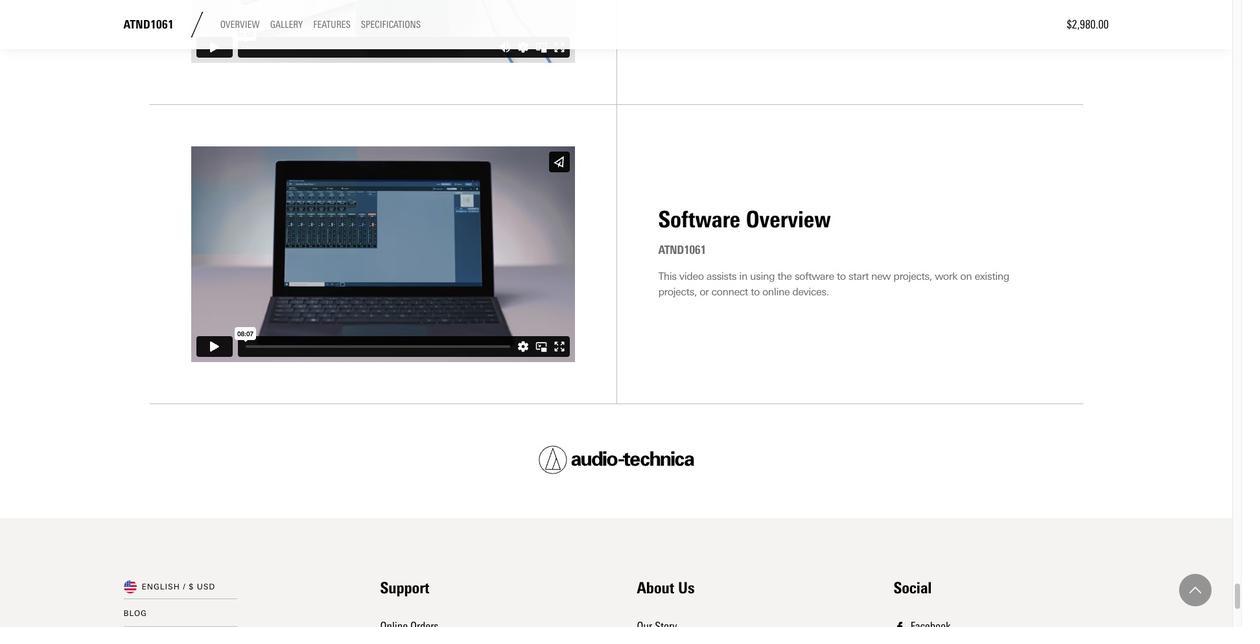 Task type: vqa. For each thing, say whether or not it's contained in the screenshot.
English  / $ USD link
yes



Task type: locate. For each thing, give the bounding box(es) containing it.
connect
[[712, 286, 748, 298]]

atnd1061 left divider line 'icon' at the top
[[124, 17, 174, 31]]

the
[[778, 271, 792, 283]]

english
[[142, 583, 180, 592]]

in
[[740, 271, 748, 283]]

atnd1061 up video
[[659, 243, 706, 258]]

atnd1061
[[124, 17, 174, 31], [659, 243, 706, 258]]

software
[[659, 206, 741, 234]]

social
[[894, 579, 932, 598]]

1 vertical spatial projects,
[[659, 286, 697, 298]]

to left start
[[837, 271, 846, 283]]

projects, down this
[[659, 286, 697, 298]]

0 vertical spatial overview
[[220, 19, 260, 31]]

existing
[[975, 271, 1010, 283]]

1 horizontal spatial atnd1061
[[659, 243, 706, 258]]

online
[[763, 286, 790, 298]]

blog
[[124, 610, 147, 619]]

to down using
[[751, 286, 760, 298]]

0 vertical spatial to
[[837, 271, 846, 283]]

overview right divider line 'icon' at the top
[[220, 19, 260, 31]]

1 horizontal spatial to
[[837, 271, 846, 283]]

projects,
[[894, 271, 933, 283], [659, 286, 697, 298]]

store logo image
[[539, 446, 694, 475]]

0 horizontal spatial atnd1061
[[124, 17, 174, 31]]

this video assists in using the software to start new projects, work on existing projects, or connect to online devices.
[[659, 271, 1010, 298]]

1 horizontal spatial projects,
[[894, 271, 933, 283]]

work
[[935, 271, 958, 283]]

to
[[837, 271, 846, 283], [751, 286, 760, 298]]

devices.
[[793, 286, 829, 298]]

this
[[659, 271, 677, 283]]

projects, right the new
[[894, 271, 933, 283]]

0 horizontal spatial projects,
[[659, 286, 697, 298]]

software overview
[[659, 206, 831, 234]]

1 horizontal spatial overview
[[746, 206, 831, 234]]

0 vertical spatial projects,
[[894, 271, 933, 283]]

blog link
[[124, 610, 147, 619]]

specifications
[[361, 19, 421, 31]]

support heading
[[380, 579, 430, 598]]

overview
[[220, 19, 260, 31], [746, 206, 831, 234]]

0 vertical spatial atnd1061
[[124, 17, 174, 31]]

support
[[380, 579, 430, 598]]

overview up the
[[746, 206, 831, 234]]

0 horizontal spatial to
[[751, 286, 760, 298]]



Task type: describe. For each thing, give the bounding box(es) containing it.
$
[[189, 583, 194, 592]]

divider line image
[[184, 12, 210, 38]]

new
[[872, 271, 891, 283]]

0 horizontal spatial overview
[[220, 19, 260, 31]]

english  / $ usd
[[142, 583, 216, 592]]

1 vertical spatial to
[[751, 286, 760, 298]]

features
[[313, 19, 351, 31]]

about
[[637, 579, 675, 598]]

facebook icon image
[[894, 622, 906, 628]]

1 vertical spatial overview
[[746, 206, 831, 234]]

/
[[183, 583, 186, 592]]

$2,980.00
[[1067, 18, 1109, 32]]

english  / $ usd link
[[142, 581, 216, 594]]

usd
[[197, 583, 216, 592]]

using
[[750, 271, 775, 283]]

1 vertical spatial atnd1061
[[659, 243, 706, 258]]

arrow up image
[[1190, 585, 1202, 597]]

on
[[961, 271, 972, 283]]

video
[[680, 271, 704, 283]]

us
[[678, 579, 695, 598]]

start
[[849, 271, 869, 283]]

assists
[[707, 271, 737, 283]]

gallery
[[270, 19, 303, 31]]

about us heading
[[637, 579, 695, 598]]

or
[[700, 286, 709, 298]]

software
[[795, 271, 834, 283]]

about us
[[637, 579, 695, 598]]



